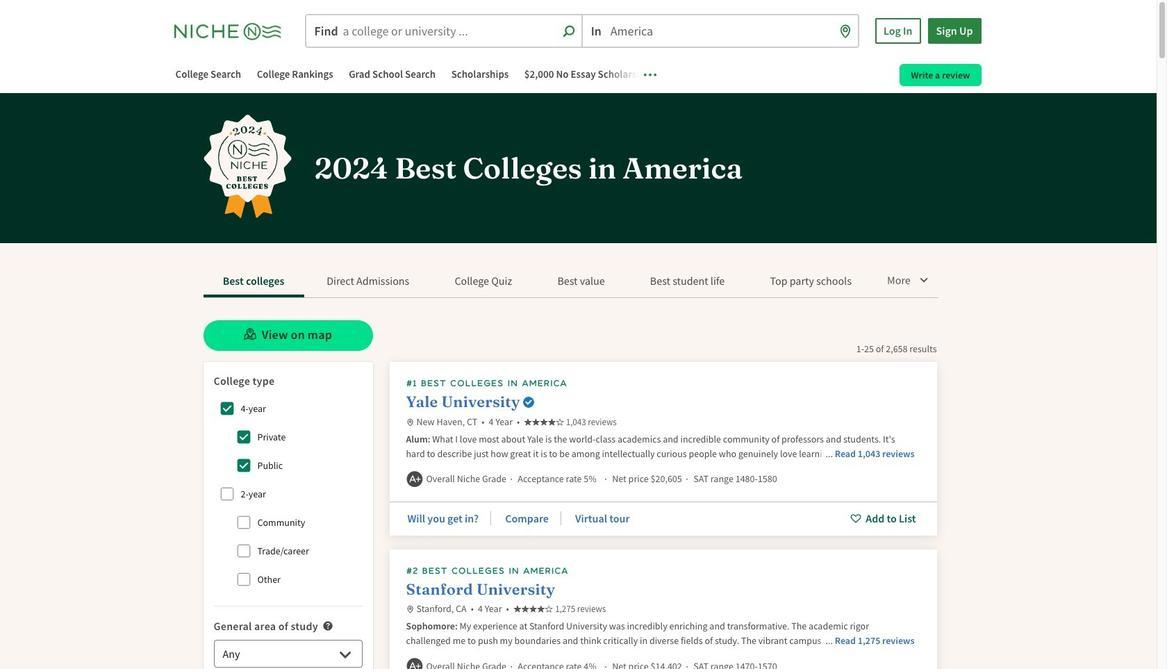 Task type: locate. For each thing, give the bounding box(es) containing it.
private. nested checkbox 1 of 2. controlled by 4-year above element
[[230, 423, 257, 451]]

community. nested checkbox 1 of 3. controlled by 2-year above element
[[230, 509, 257, 536]]

4-year. also controls the next 2 checkboxes image
[[220, 401, 234, 415]]

America text field
[[583, 15, 858, 47]]

community. nested checkbox 1 of 3. controlled by 2-year above image
[[237, 515, 251, 529]]

address image
[[406, 419, 414, 426]]

question image
[[322, 620, 334, 632]]

public. nested checkbox 2 of 2. controlled by 4-year above image
[[237, 458, 251, 472]]

2-year. also controls the next 3 checkboxes element
[[213, 480, 241, 508]]

search filter controls element
[[203, 362, 373, 669]]

trade/career. nested checkbox 2 of 3. controlled by 2-year above element
[[230, 537, 257, 565]]

group
[[213, 395, 362, 593]]

niche home image
[[174, 19, 292, 43]]

None field
[[214, 641, 362, 667]]

a college or university ... text field
[[306, 15, 581, 47]]



Task type: vqa. For each thing, say whether or not it's contained in the screenshot.
PROFILE HEADER image
no



Task type: describe. For each thing, give the bounding box(es) containing it.
private. nested checkbox 1 of 2. controlled by 4-year above image
[[237, 430, 251, 444]]

trade/career. nested checkbox 2 of 3. controlled by 2-year above image
[[237, 544, 251, 558]]

meatball image
[[644, 68, 656, 80]]

4-year. also controls the next 2 checkboxes element
[[213, 395, 241, 422]]

none field inside search filter controls element
[[214, 641, 362, 667]]

address image
[[406, 606, 414, 614]]

banner links element
[[162, 64, 662, 86]]

other. nested checkbox 3 of 3. controlled by 2-year above image
[[237, 572, 251, 586]]

best colleges, current element
[[203, 268, 304, 297]]

stanford university element
[[390, 549, 937, 669]]

2-year. also controls the next 3 checkboxes image
[[220, 487, 234, 501]]

other. nested checkbox 3 of 3. controlled by 2-year above element
[[230, 565, 257, 593]]

public. nested checkbox 2 of 2. controlled by 4-year above element
[[230, 452, 257, 479]]

group inside search filter controls element
[[213, 395, 362, 593]]

yale university element
[[390, 362, 937, 535]]



